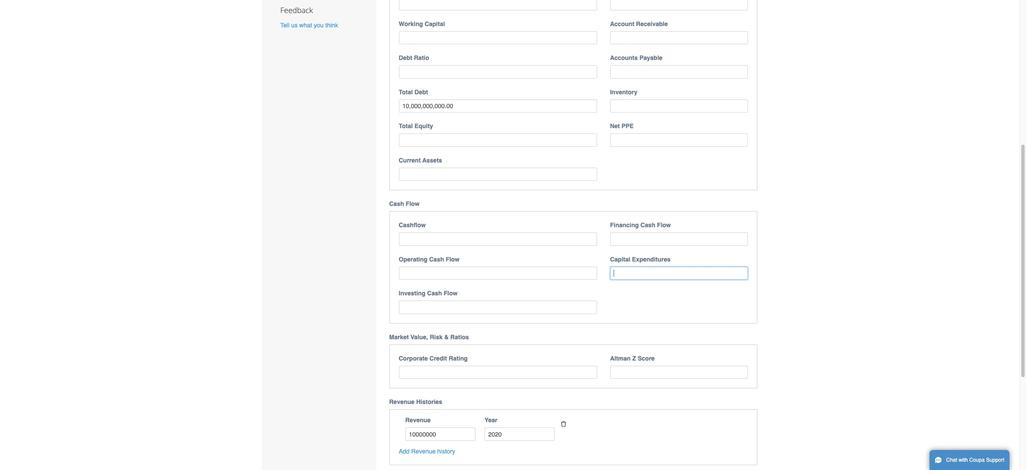 Task type: locate. For each thing, give the bounding box(es) containing it.
investing cash flow
[[399, 290, 458, 297]]

account receivable
[[610, 20, 668, 27]]

debt left ratio
[[399, 55, 412, 61]]

revenue
[[389, 399, 415, 406], [405, 417, 431, 424], [411, 448, 436, 455]]

1 vertical spatial total
[[399, 123, 413, 130]]

add revenue history button
[[399, 447, 455, 456]]

Operating Cash Flow text field
[[399, 267, 597, 280]]

ratio
[[414, 55, 429, 61]]

account
[[610, 20, 635, 27]]

2 vertical spatial revenue
[[411, 448, 436, 455]]

revenue left the histories
[[389, 399, 415, 406]]

capital left "expenditures"
[[610, 256, 631, 263]]

Working Capital text field
[[399, 31, 597, 45]]

1 vertical spatial debt
[[415, 89, 428, 96]]

cash
[[389, 201, 404, 208], [641, 222, 656, 229], [429, 256, 444, 263], [427, 290, 442, 297]]

total down debt ratio
[[399, 89, 413, 96]]

cash up cashflow
[[389, 201, 404, 208]]

current assets
[[399, 157, 442, 164]]

1 vertical spatial revenue
[[405, 417, 431, 424]]

Cashflow text field
[[399, 233, 597, 246]]

0 vertical spatial debt
[[399, 55, 412, 61]]

cash right operating
[[429, 256, 444, 263]]

capital right 'working'
[[425, 20, 445, 27]]

0 vertical spatial revenue
[[389, 399, 415, 406]]

0 horizontal spatial capital
[[425, 20, 445, 27]]

flow right investing on the bottom left of page
[[444, 290, 458, 297]]

cash right financing
[[641, 222, 656, 229]]

tell
[[280, 22, 290, 29]]

Accounts Payable text field
[[610, 65, 748, 79]]

accounts
[[610, 55, 638, 61]]

cash for investing cash flow
[[427, 290, 442, 297]]

flow right operating
[[446, 256, 460, 263]]

&
[[445, 334, 449, 341]]

debt ratio
[[399, 55, 429, 61]]

us
[[291, 22, 298, 29]]

flow up financing cash flow text field
[[657, 222, 671, 229]]

Current Assets text field
[[399, 168, 597, 181]]

0 vertical spatial total
[[399, 89, 413, 96]]

debt
[[399, 55, 412, 61], [415, 89, 428, 96]]

total left equity
[[399, 123, 413, 130]]

revenue down revenue histories
[[405, 417, 431, 424]]

1 vertical spatial capital
[[610, 256, 631, 263]]

equity
[[415, 123, 433, 130]]

flow for operating cash flow
[[446, 256, 460, 263]]

what
[[299, 22, 312, 29]]

net ppe
[[610, 123, 634, 130]]

payable
[[640, 55, 663, 61]]

Inventory text field
[[610, 100, 748, 113]]

investing
[[399, 290, 426, 297]]

Year text field
[[485, 428, 555, 441]]

flow
[[406, 201, 420, 208], [657, 222, 671, 229], [446, 256, 460, 263], [444, 290, 458, 297]]

revenue for revenue
[[405, 417, 431, 424]]

histories
[[416, 399, 442, 406]]

you
[[314, 22, 324, 29]]

1 total from the top
[[399, 89, 413, 96]]

revenue right add
[[411, 448, 436, 455]]

total for total equity
[[399, 123, 413, 130]]

total debt
[[399, 89, 428, 96]]

capital
[[425, 20, 445, 27], [610, 256, 631, 263]]

1 horizontal spatial debt
[[415, 89, 428, 96]]

add
[[399, 448, 410, 455]]

total
[[399, 89, 413, 96], [399, 123, 413, 130]]

cashflow
[[399, 222, 426, 229]]

coupa
[[970, 457, 985, 464]]

chat with coupa support
[[947, 457, 1005, 464]]

financing cash flow
[[610, 222, 671, 229]]

add revenue history
[[399, 448, 455, 455]]

net
[[610, 123, 620, 130]]

debt down ratio
[[415, 89, 428, 96]]

cash right investing on the bottom left of page
[[427, 290, 442, 297]]

Other Liabilities text field
[[610, 0, 748, 10]]

2 total from the top
[[399, 123, 413, 130]]

operating
[[399, 256, 428, 263]]

history
[[438, 448, 455, 455]]

accounts payable
[[610, 55, 663, 61]]



Task type: describe. For each thing, give the bounding box(es) containing it.
flow for financing cash flow
[[657, 222, 671, 229]]

chat
[[947, 457, 958, 464]]

operating cash flow
[[399, 256, 460, 263]]

tell us what you think
[[280, 22, 338, 29]]

Financing Cash Flow text field
[[610, 233, 748, 246]]

credit
[[430, 355, 447, 362]]

corporate credit rating
[[399, 355, 468, 362]]

assets
[[423, 157, 442, 164]]

Investing Cash Flow text field
[[399, 301, 597, 314]]

expenditures
[[632, 256, 671, 263]]

Capital Expenditures text field
[[610, 267, 748, 280]]

chat with coupa support button
[[930, 450, 1010, 470]]

flow up cashflow
[[406, 201, 420, 208]]

Total Debt text field
[[399, 100, 597, 113]]

Debt Ratio text field
[[399, 65, 597, 79]]

revenue inside button
[[411, 448, 436, 455]]

working
[[399, 20, 423, 27]]

value,
[[411, 334, 428, 341]]

0 horizontal spatial debt
[[399, 55, 412, 61]]

score
[[638, 355, 655, 362]]

ratios
[[451, 334, 469, 341]]

working capital
[[399, 20, 445, 27]]

tell us what you think button
[[280, 21, 338, 30]]

feedback
[[280, 5, 313, 15]]

risk
[[430, 334, 443, 341]]

flow for investing cash flow
[[444, 290, 458, 297]]

rating
[[449, 355, 468, 362]]

revenue histories
[[389, 399, 442, 406]]

Total Assets text field
[[399, 0, 597, 10]]

z
[[633, 355, 636, 362]]

market
[[389, 334, 409, 341]]

inventory
[[610, 89, 638, 96]]

support
[[987, 457, 1005, 464]]

Corporate Credit Rating text field
[[399, 366, 597, 379]]

receivable
[[636, 20, 668, 27]]

total equity
[[399, 123, 433, 130]]

ppe
[[622, 123, 634, 130]]

Revenue text field
[[405, 428, 476, 441]]

cash for financing cash flow
[[641, 222, 656, 229]]

financing
[[610, 222, 639, 229]]

1 horizontal spatial capital
[[610, 256, 631, 263]]

market value, risk & ratios
[[389, 334, 469, 341]]

with
[[959, 457, 968, 464]]

current
[[399, 157, 421, 164]]

Altman Z Score text field
[[610, 366, 748, 379]]

altman z score
[[610, 355, 655, 362]]

Net PPE text field
[[610, 134, 748, 147]]

total for total debt
[[399, 89, 413, 96]]

0 vertical spatial capital
[[425, 20, 445, 27]]

think
[[325, 22, 338, 29]]

cash flow
[[389, 201, 420, 208]]

year
[[485, 417, 498, 424]]

corporate
[[399, 355, 428, 362]]

revenue for revenue histories
[[389, 399, 415, 406]]

Account Receivable text field
[[610, 31, 748, 45]]

Total Equity text field
[[399, 134, 597, 147]]

capital expenditures
[[610, 256, 671, 263]]

altman
[[610, 355, 631, 362]]

cash for operating cash flow
[[429, 256, 444, 263]]



Task type: vqa. For each thing, say whether or not it's contained in the screenshot.
the bottom debt
yes



